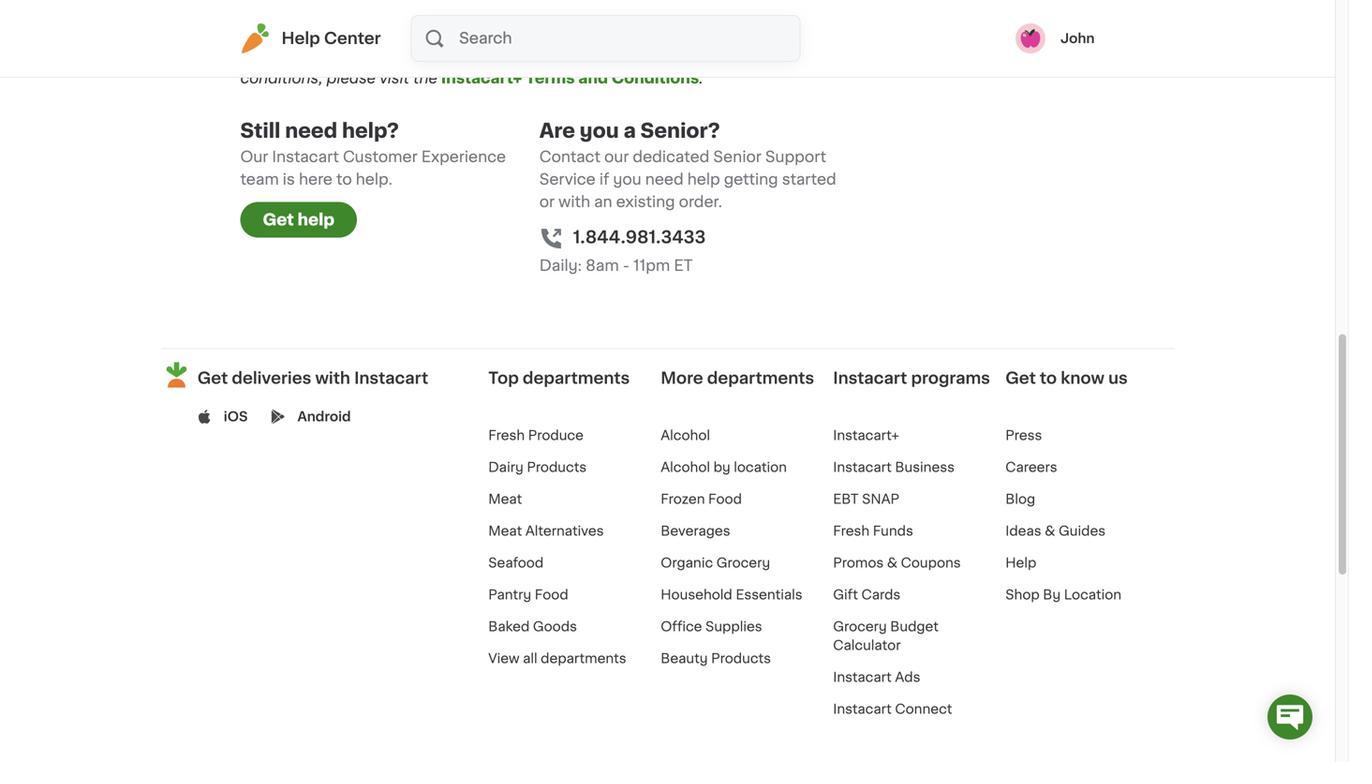Task type: describe. For each thing, give the bounding box(es) containing it.
gift cards
[[833, 588, 901, 601]]

if
[[600, 172, 610, 187]]

Search search field
[[457, 16, 800, 61]]

given
[[562, 48, 602, 63]]

budget
[[891, 620, 939, 633]]

grocery inside grocery budget calculator
[[833, 620, 887, 633]]

conditions,
[[240, 71, 323, 86]]

a inside are you a senior? contact our dedicated senior support service if you need help getting started or with an existing order.
[[624, 121, 636, 141]]

know
[[1061, 370, 1105, 386]]

or inside this membership does not give you faster delivery or earlier time slots than other customers. likewise, membership with instacart+ does not guarantee that specific delivery slots will be available for a given delivery. for full terms and conditions, please visit the
[[615, 3, 630, 18]]

for
[[524, 48, 545, 63]]

alcohol by location link
[[661, 461, 787, 474]]

ideas & guides link
[[1006, 524, 1106, 538]]

2 vertical spatial you
[[613, 172, 642, 187]]

coupons
[[901, 556, 961, 569]]

dedicated
[[633, 150, 710, 165]]

1 vertical spatial does
[[608, 26, 644, 41]]

frozen food link
[[661, 493, 742, 506]]

1 horizontal spatial slots
[[721, 3, 756, 18]]

view
[[489, 652, 520, 665]]

seafood link
[[489, 556, 544, 569]]

conditions
[[612, 71, 699, 86]]

cards
[[862, 588, 901, 601]]

help for help center
[[282, 30, 320, 46]]

instacart business
[[833, 461, 955, 474]]

0 horizontal spatial slots
[[365, 48, 400, 63]]

0 horizontal spatial membership
[[274, 3, 368, 18]]

0 horizontal spatial does
[[372, 3, 408, 18]]

this
[[240, 3, 270, 18]]

household
[[661, 588, 733, 601]]

ideas & guides
[[1006, 524, 1106, 538]]

dairy
[[489, 461, 524, 474]]

1.844.981.3433
[[573, 229, 706, 246]]

help link
[[1006, 556, 1037, 569]]

more
[[661, 370, 704, 386]]

user avatar image
[[1016, 23, 1046, 53]]

all
[[523, 652, 538, 665]]

need inside are you a senior? contact our dedicated senior support service if you need help getting started or with an existing order.
[[646, 172, 684, 187]]

get help
[[263, 212, 335, 228]]

for
[[672, 48, 696, 63]]

household essentials
[[661, 588, 803, 601]]

john
[[1061, 32, 1095, 45]]

1 horizontal spatial delivery
[[553, 3, 612, 18]]

pantry food
[[489, 588, 569, 601]]

instacart programs
[[833, 370, 991, 386]]

android link
[[298, 407, 351, 426]]

meat alternatives
[[489, 524, 604, 538]]

instacart inside still need help? our instacart customer experience team is here to help.
[[272, 150, 339, 165]]

& for promos
[[887, 556, 898, 569]]

guides
[[1059, 524, 1106, 538]]

seafood
[[489, 556, 544, 569]]

alcohol link
[[661, 429, 710, 442]]

an
[[594, 195, 613, 210]]

beverages
[[661, 524, 731, 538]]

android play store logo image
[[271, 410, 285, 424]]

terms
[[727, 48, 769, 63]]

other
[[798, 3, 837, 18]]

by
[[1043, 588, 1061, 601]]

household essentials link
[[661, 588, 803, 601]]

specific
[[240, 48, 299, 63]]

give
[[440, 3, 471, 18]]

fresh funds
[[833, 524, 914, 538]]

ebt
[[833, 493, 859, 506]]

frozen food
[[661, 493, 742, 506]]

meat alternatives link
[[489, 524, 604, 538]]

get to know us
[[1006, 370, 1128, 386]]

baked goods
[[489, 620, 577, 633]]

deliveries
[[232, 370, 311, 386]]

grocery budget calculator
[[833, 620, 939, 652]]

location
[[1065, 588, 1122, 601]]

gift cards link
[[833, 588, 901, 601]]

help inside are you a senior? contact our dedicated senior support service if you need help getting started or with an existing order.
[[688, 172, 720, 187]]

still
[[240, 121, 281, 141]]

1 vertical spatial to
[[1040, 370, 1057, 386]]

shop by location
[[1006, 588, 1122, 601]]

view all departments link
[[489, 652, 627, 665]]

office supplies link
[[661, 620, 763, 633]]

help center
[[282, 30, 381, 46]]

1 vertical spatial and
[[579, 71, 608, 86]]

essentials
[[736, 588, 803, 601]]

full
[[700, 48, 723, 63]]

1 vertical spatial you
[[580, 121, 619, 141]]

android
[[298, 410, 351, 423]]

getting
[[724, 172, 779, 187]]

help inside button
[[298, 212, 335, 228]]

1 vertical spatial membership
[[396, 26, 490, 41]]

and inside this membership does not give you faster delivery or earlier time slots than other customers. likewise, membership with instacart+ does not guarantee that specific delivery slots will be available for a given delivery. for full terms and conditions, please visit the
[[773, 48, 802, 63]]

alcohol for alcohol by location
[[661, 461, 710, 474]]

beverages link
[[661, 524, 731, 538]]

organic grocery link
[[661, 556, 771, 569]]

instacart+ for instacart+
[[833, 429, 900, 442]]

-
[[623, 258, 630, 273]]

get for get deliveries with instacart
[[198, 370, 228, 386]]

service
[[540, 172, 596, 187]]

promos & coupons
[[833, 556, 961, 569]]

get for get to know us
[[1006, 370, 1036, 386]]

ads
[[895, 671, 921, 684]]

you inside this membership does not give you faster delivery or earlier time slots than other customers. likewise, membership with instacart+ does not guarantee that specific delivery slots will be available for a given delivery. for full terms and conditions, please visit the
[[474, 3, 502, 18]]



Task type: locate. For each thing, give the bounding box(es) containing it.
0 horizontal spatial delivery
[[302, 48, 361, 63]]

ebt snap link
[[833, 493, 900, 506]]

0 horizontal spatial fresh
[[489, 429, 525, 442]]

are you a senior? contact our dedicated senior support service if you need help getting started or with an existing order.
[[540, 121, 837, 210]]

does up delivery.
[[608, 26, 644, 41]]

will
[[403, 48, 426, 63]]

1 horizontal spatial help
[[1006, 556, 1037, 569]]

1.844.981.3433 link
[[573, 225, 706, 250]]

existing
[[616, 195, 675, 210]]

instacart shopper app logo image
[[161, 360, 192, 391]]

0 horizontal spatial or
[[540, 195, 555, 210]]

0 vertical spatial membership
[[274, 3, 368, 18]]

1 vertical spatial delivery
[[302, 48, 361, 63]]

location
[[734, 461, 787, 474]]

slots up guarantee
[[721, 3, 756, 18]]

produce
[[528, 429, 584, 442]]

instacart image
[[240, 23, 270, 53]]

help for help link
[[1006, 556, 1037, 569]]

1 vertical spatial instacart+
[[441, 71, 522, 86]]

meat for meat link
[[489, 493, 522, 506]]

instacart business link
[[833, 461, 955, 474]]

2 horizontal spatial instacart+
[[833, 429, 900, 442]]

&
[[1045, 524, 1056, 538], [887, 556, 898, 569]]

food down alcohol by location link at the bottom of page
[[709, 493, 742, 506]]

with up 'android'
[[315, 370, 350, 386]]

senior
[[714, 150, 762, 165]]

grocery budget calculator link
[[833, 620, 939, 652]]

dairy products link
[[489, 461, 587, 474]]

& right ideas
[[1045, 524, 1056, 538]]

you right give
[[474, 3, 502, 18]]

instacart+ for instacart+ terms and conditions .
[[441, 71, 522, 86]]

alcohol for alcohol link
[[661, 429, 710, 442]]

1 vertical spatial &
[[887, 556, 898, 569]]

0 vertical spatial &
[[1045, 524, 1056, 538]]

1 vertical spatial help
[[1006, 556, 1037, 569]]

with for senior?
[[559, 195, 591, 210]]

customers.
[[240, 26, 323, 41]]

0 horizontal spatial a
[[549, 48, 559, 63]]

meat for meat alternatives
[[489, 524, 522, 538]]

a
[[549, 48, 559, 63], [624, 121, 636, 141]]

meat down meat link
[[489, 524, 522, 538]]

by
[[714, 461, 731, 474]]

to left 'know'
[[1040, 370, 1057, 386]]

1 horizontal spatial fresh
[[833, 524, 870, 538]]

not down earlier
[[648, 26, 673, 41]]

8am
[[586, 258, 619, 273]]

& for ideas
[[1045, 524, 1056, 538]]

products for dairy products
[[527, 461, 587, 474]]

fresh for fresh produce
[[489, 429, 525, 442]]

1 vertical spatial food
[[535, 588, 569, 601]]

0 vertical spatial help
[[688, 172, 720, 187]]

0 horizontal spatial instacart+
[[441, 71, 522, 86]]

center
[[324, 30, 381, 46]]

1 horizontal spatial get
[[263, 212, 294, 228]]

0 horizontal spatial grocery
[[717, 556, 771, 569]]

beauty products
[[661, 652, 771, 665]]

0 vertical spatial does
[[372, 3, 408, 18]]

.
[[699, 71, 703, 86]]

john link
[[1016, 23, 1095, 53]]

0 vertical spatial and
[[773, 48, 802, 63]]

0 vertical spatial help
[[282, 30, 320, 46]]

daily:
[[540, 258, 582, 273]]

or left earlier
[[615, 3, 630, 18]]

1 horizontal spatial with
[[493, 26, 524, 41]]

or
[[615, 3, 630, 18], [540, 195, 555, 210]]

1 horizontal spatial a
[[624, 121, 636, 141]]

pantry food link
[[489, 588, 569, 601]]

1 vertical spatial with
[[559, 195, 591, 210]]

help up order.
[[688, 172, 720, 187]]

1 vertical spatial slots
[[365, 48, 400, 63]]

0 vertical spatial not
[[412, 3, 436, 18]]

alcohol down alcohol link
[[661, 461, 710, 474]]

instacart ads
[[833, 671, 921, 684]]

help inside help center link
[[282, 30, 320, 46]]

blog
[[1006, 493, 1036, 506]]

1 vertical spatial alcohol
[[661, 461, 710, 474]]

are
[[540, 121, 575, 141]]

shop by location link
[[1006, 588, 1122, 601]]

fresh for fresh funds
[[833, 524, 870, 538]]

the
[[413, 71, 437, 86]]

meat
[[489, 493, 522, 506], [489, 524, 522, 538]]

not left give
[[412, 3, 436, 18]]

0 vertical spatial with
[[493, 26, 524, 41]]

get for get help
[[263, 212, 294, 228]]

supplies
[[706, 620, 763, 633]]

instacart for instacart programs
[[833, 370, 908, 386]]

get inside button
[[263, 212, 294, 228]]

slots up visit
[[365, 48, 400, 63]]

1 vertical spatial not
[[648, 26, 673, 41]]

0 horizontal spatial products
[[527, 461, 587, 474]]

0 horizontal spatial food
[[535, 588, 569, 601]]

help?
[[342, 121, 399, 141]]

instacart connect
[[833, 703, 953, 716]]

1 vertical spatial a
[[624, 121, 636, 141]]

products down supplies
[[712, 652, 771, 665]]

gift
[[833, 588, 858, 601]]

meat link
[[489, 493, 522, 506]]

calculator
[[833, 639, 901, 652]]

help
[[282, 30, 320, 46], [1006, 556, 1037, 569]]

alternatives
[[526, 524, 604, 538]]

to inside still need help? our instacart customer experience team is here to help.
[[336, 172, 352, 187]]

help up specific
[[282, 30, 320, 46]]

you right the "if"
[[613, 172, 642, 187]]

0 vertical spatial instacart+
[[528, 26, 604, 41]]

0 vertical spatial grocery
[[717, 556, 771, 569]]

goods
[[533, 620, 577, 633]]

2 vertical spatial with
[[315, 370, 350, 386]]

2 meat from the top
[[489, 524, 522, 538]]

ios link
[[224, 407, 248, 426]]

1 horizontal spatial not
[[648, 26, 673, 41]]

meat down dairy
[[489, 493, 522, 506]]

get up press link
[[1006, 370, 1036, 386]]

1 vertical spatial help
[[298, 212, 335, 228]]

to right here
[[336, 172, 352, 187]]

& down funds
[[887, 556, 898, 569]]

departments right more
[[707, 370, 815, 386]]

customer
[[343, 150, 418, 165]]

with inside this membership does not give you faster delivery or earlier time slots than other customers. likewise, membership with instacart+ does not guarantee that specific delivery slots will be available for a given delivery. for full terms and conditions, please visit the
[[493, 26, 524, 41]]

with down the faster
[[493, 26, 524, 41]]

need down dedicated
[[646, 172, 684, 187]]

membership up help center
[[274, 3, 368, 18]]

2 horizontal spatial get
[[1006, 370, 1036, 386]]

1 horizontal spatial products
[[712, 652, 771, 665]]

baked goods link
[[489, 620, 577, 633]]

instacart+ terms and conditions link
[[441, 71, 699, 86]]

products down produce
[[527, 461, 587, 474]]

0 horizontal spatial help
[[298, 212, 335, 228]]

organic grocery
[[661, 556, 771, 569]]

0 vertical spatial a
[[549, 48, 559, 63]]

0 vertical spatial products
[[527, 461, 587, 474]]

0 vertical spatial you
[[474, 3, 502, 18]]

fresh produce
[[489, 429, 584, 442]]

help down here
[[298, 212, 335, 228]]

0 horizontal spatial &
[[887, 556, 898, 569]]

0 vertical spatial or
[[615, 3, 630, 18]]

0 horizontal spatial help
[[282, 30, 320, 46]]

instacart+ up instacart business link on the right of page
[[833, 429, 900, 442]]

membership up be
[[396, 26, 490, 41]]

guarantee
[[677, 26, 753, 41]]

and down given
[[579, 71, 608, 86]]

alcohol
[[661, 429, 710, 442], [661, 461, 710, 474]]

get deliveries with instacart
[[198, 370, 429, 386]]

instacart for instacart connect
[[833, 703, 892, 716]]

experience
[[422, 150, 506, 165]]

with down service
[[559, 195, 591, 210]]

need up here
[[285, 121, 338, 141]]

likewise,
[[327, 26, 392, 41]]

ios
[[224, 410, 248, 423]]

a up our
[[624, 121, 636, 141]]

business
[[895, 461, 955, 474]]

a right for
[[549, 48, 559, 63]]

products for beauty products
[[712, 652, 771, 665]]

fresh down ebt
[[833, 524, 870, 538]]

funds
[[873, 524, 914, 538]]

need
[[285, 121, 338, 141], [646, 172, 684, 187]]

departments for more departments
[[707, 370, 815, 386]]

1 horizontal spatial and
[[773, 48, 802, 63]]

delivery.
[[606, 48, 669, 63]]

and
[[773, 48, 802, 63], [579, 71, 608, 86]]

grocery up the calculator
[[833, 620, 887, 633]]

delivery up given
[[553, 3, 612, 18]]

1 horizontal spatial &
[[1045, 524, 1056, 538]]

1 horizontal spatial does
[[608, 26, 644, 41]]

get down is
[[263, 212, 294, 228]]

food for pantry food
[[535, 588, 569, 601]]

snap
[[862, 493, 900, 506]]

faster
[[506, 3, 549, 18]]

0 vertical spatial need
[[285, 121, 338, 141]]

instacart for instacart ads
[[833, 671, 892, 684]]

time
[[684, 3, 718, 18]]

still need help? our instacart customer experience team is here to help.
[[240, 121, 506, 187]]

1 horizontal spatial or
[[615, 3, 630, 18]]

alcohol up alcohol by location link at the bottom of page
[[661, 429, 710, 442]]

1 horizontal spatial instacart+
[[528, 26, 604, 41]]

to
[[336, 172, 352, 187], [1040, 370, 1057, 386]]

0 vertical spatial slots
[[721, 3, 756, 18]]

get right the instacart shopper app logo
[[198, 370, 228, 386]]

terms
[[526, 71, 575, 86]]

instacart+ terms and conditions .
[[441, 71, 703, 86]]

available
[[453, 48, 520, 63]]

order.
[[679, 195, 723, 210]]

daily: 8am - 11pm et
[[540, 258, 693, 273]]

grocery up household essentials
[[717, 556, 771, 569]]

0 horizontal spatial with
[[315, 370, 350, 386]]

products
[[527, 461, 587, 474], [712, 652, 771, 665]]

0 vertical spatial meat
[[489, 493, 522, 506]]

view all departments
[[489, 652, 627, 665]]

0 vertical spatial delivery
[[553, 3, 612, 18]]

2 alcohol from the top
[[661, 461, 710, 474]]

fresh up dairy
[[489, 429, 525, 442]]

delivery down help center
[[302, 48, 361, 63]]

does up likewise,
[[372, 3, 408, 18]]

frozen
[[661, 493, 705, 506]]

1 meat from the top
[[489, 493, 522, 506]]

instacart+ up given
[[528, 26, 604, 41]]

departments down goods
[[541, 652, 627, 665]]

that
[[757, 26, 788, 41]]

help up shop
[[1006, 556, 1037, 569]]

with inside are you a senior? contact our dedicated senior support service if you need help getting started or with an existing order.
[[559, 195, 591, 210]]

or inside are you a senior? contact our dedicated senior support service if you need help getting started or with an existing order.
[[540, 195, 555, 210]]

you up our
[[580, 121, 619, 141]]

2 vertical spatial instacart+
[[833, 429, 900, 442]]

1 vertical spatial grocery
[[833, 620, 887, 633]]

does
[[372, 3, 408, 18], [608, 26, 644, 41]]

2 horizontal spatial with
[[559, 195, 591, 210]]

1 horizontal spatial food
[[709, 493, 742, 506]]

0 vertical spatial fresh
[[489, 429, 525, 442]]

instacart for instacart business
[[833, 461, 892, 474]]

1 horizontal spatial membership
[[396, 26, 490, 41]]

0 horizontal spatial and
[[579, 71, 608, 86]]

1 horizontal spatial to
[[1040, 370, 1057, 386]]

1 vertical spatial or
[[540, 195, 555, 210]]

a inside this membership does not give you faster delivery or earlier time slots than other customers. likewise, membership with instacart+ does not guarantee that specific delivery slots will be available for a given delivery. for full terms and conditions, please visit the
[[549, 48, 559, 63]]

senior?
[[641, 121, 720, 141]]

and down that
[[773, 48, 802, 63]]

0 horizontal spatial get
[[198, 370, 228, 386]]

support
[[766, 150, 827, 165]]

departments up produce
[[523, 370, 630, 386]]

or down service
[[540, 195, 555, 210]]

1 vertical spatial products
[[712, 652, 771, 665]]

please
[[327, 71, 376, 86]]

0 horizontal spatial to
[[336, 172, 352, 187]]

1 horizontal spatial grocery
[[833, 620, 887, 633]]

1 alcohol from the top
[[661, 429, 710, 442]]

1 vertical spatial meat
[[489, 524, 522, 538]]

need inside still need help? our instacart customer experience team is here to help.
[[285, 121, 338, 141]]

1 vertical spatial need
[[646, 172, 684, 187]]

1 vertical spatial fresh
[[833, 524, 870, 538]]

0 horizontal spatial not
[[412, 3, 436, 18]]

1 horizontal spatial need
[[646, 172, 684, 187]]

food up goods
[[535, 588, 569, 601]]

0 vertical spatial to
[[336, 172, 352, 187]]

instacart+ down available
[[441, 71, 522, 86]]

0 vertical spatial alcohol
[[661, 429, 710, 442]]

blog link
[[1006, 493, 1036, 506]]

departments for top departments
[[523, 370, 630, 386]]

food for frozen food
[[709, 493, 742, 506]]

0 vertical spatial food
[[709, 493, 742, 506]]

with for not
[[493, 26, 524, 41]]

ios app store logo image
[[198, 410, 212, 424]]

1 horizontal spatial help
[[688, 172, 720, 187]]

0 horizontal spatial need
[[285, 121, 338, 141]]

instacart+ inside this membership does not give you faster delivery or earlier time slots than other customers. likewise, membership with instacart+ does not guarantee that specific delivery slots will be available for a given delivery. for full terms and conditions, please visit the
[[528, 26, 604, 41]]

careers
[[1006, 461, 1058, 474]]

shop
[[1006, 588, 1040, 601]]



Task type: vqa. For each thing, say whether or not it's contained in the screenshot.
Chobani Vanilla Blended Non-Fat Greek Yogurt $ 7 99
no



